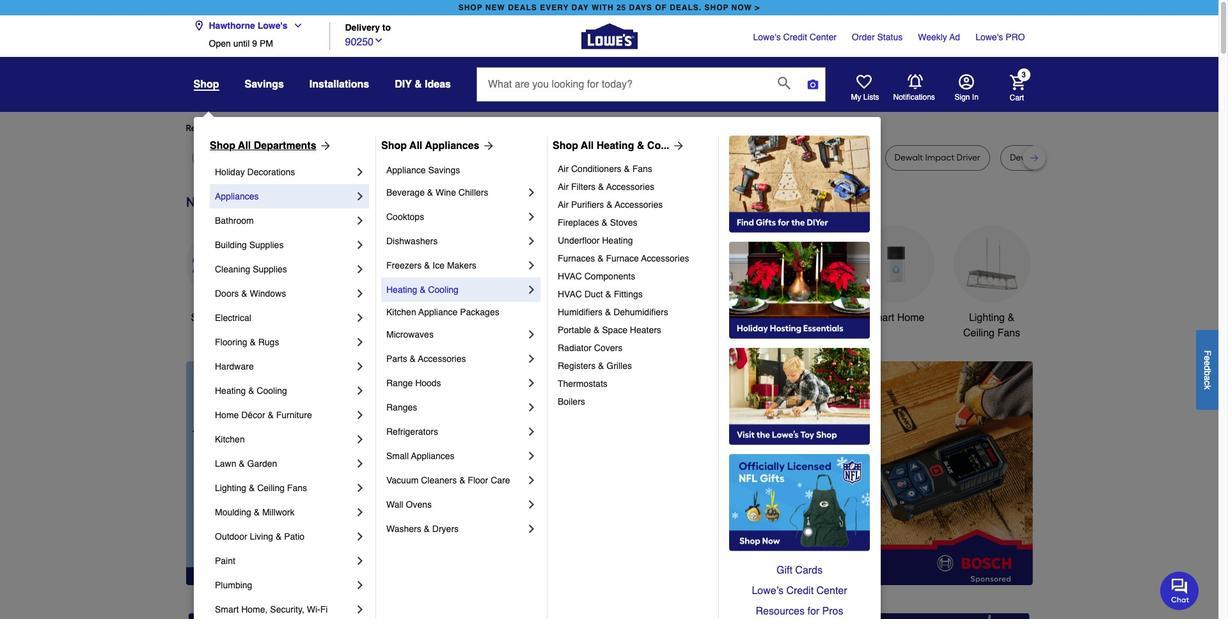 Task type: describe. For each thing, give the bounding box(es) containing it.
1 vertical spatial appliance
[[419, 307, 458, 317]]

lowe's inside hawthorne lowe's button
[[258, 20, 288, 31]]

chevron down image inside 90250 button
[[374, 35, 384, 45]]

0 vertical spatial home
[[898, 312, 925, 324]]

fans inside air conditioners & fans link
[[633, 164, 653, 174]]

wall ovens
[[387, 500, 432, 510]]

bit set
[[680, 152, 706, 163]]

smart for smart home
[[868, 312, 895, 324]]

registers
[[558, 361, 596, 371]]

lowe's home improvement lists image
[[857, 74, 872, 90]]

days
[[630, 3, 653, 12]]

until
[[233, 38, 250, 49]]

dewalt tool
[[260, 152, 307, 163]]

in
[[973, 93, 979, 102]]

visit the lowe's toy shop. image
[[730, 348, 871, 445]]

microwaves
[[387, 330, 434, 340]]

for inside resources for pros link
[[808, 606, 820, 618]]

shop all appliances
[[381, 140, 480, 152]]

1 vertical spatial appliances
[[215, 191, 259, 202]]

2 e from the top
[[1203, 361, 1214, 366]]

hawthorne lowe's
[[209, 20, 288, 31]]

dishwashers
[[387, 236, 438, 246]]

shop all heating & co...
[[553, 140, 670, 152]]

& inside outdoor tools & equipment
[[734, 312, 741, 324]]

heating down hardware
[[215, 386, 246, 396]]

you for more suggestions for you
[[416, 123, 431, 134]]

chevron right image for outdoor living & patio
[[354, 531, 367, 543]]

chevron right image for small appliances
[[526, 450, 538, 463]]

vacuum
[[387, 476, 419, 486]]

heating & cooling for rightmost heating & cooling "link"
[[387, 285, 459, 295]]

freezers & ice makers
[[387, 261, 477, 271]]

you for recommended searches for you
[[302, 123, 317, 134]]

shop new deals every day with 25 days of deals. shop now > link
[[456, 0, 763, 15]]

2 drill from the left
[[608, 152, 623, 163]]

lowe's credit center link
[[754, 31, 837, 44]]

impact for impact driver
[[810, 152, 840, 163]]

>
[[755, 3, 761, 12]]

portable & space heaters link
[[558, 321, 710, 339]]

get up to 2 free select tools or batteries when you buy 1 with select purchases. image
[[189, 614, 456, 620]]

air for air filters & accessories
[[558, 182, 569, 192]]

diy & ideas
[[395, 79, 451, 90]]

0 vertical spatial savings
[[245, 79, 284, 90]]

portable & space heaters
[[558, 325, 662, 335]]

wine
[[436, 188, 456, 198]]

delivery
[[345, 23, 380, 33]]

all for deals
[[218, 312, 229, 324]]

rugs
[[258, 337, 279, 348]]

lowe's for lowe's credit center
[[754, 32, 781, 42]]

scroll to item #5 image
[[783, 563, 814, 568]]

smart home
[[868, 312, 925, 324]]

my
[[852, 93, 862, 102]]

accessories for furnaces & furnace accessories
[[642, 253, 690, 264]]

departments
[[254, 140, 317, 152]]

0 horizontal spatial bathroom link
[[215, 209, 354, 233]]

f e e d b a c k button
[[1197, 330, 1219, 410]]

2 horizontal spatial arrow right image
[[1010, 474, 1023, 486]]

cart
[[1010, 93, 1025, 102]]

building
[[215, 240, 247, 250]]

credit for lowe's
[[787, 586, 814, 597]]

1 shop from the left
[[459, 3, 483, 12]]

chevron right image for parts & accessories
[[526, 353, 538, 365]]

small appliances
[[387, 451, 455, 462]]

holiday decorations
[[215, 167, 295, 177]]

scroll to item #2 element
[[689, 561, 722, 569]]

fireplaces
[[558, 218, 599, 228]]

order status link
[[852, 31, 903, 44]]

security,
[[270, 605, 305, 615]]

chevron right image for washers & dryers "link"
[[526, 523, 538, 536]]

moulding & millwork link
[[215, 501, 354, 525]]

shop new deals every day with 25 days of deals. shop now >
[[459, 3, 761, 12]]

arrow right image for shop all appliances
[[480, 140, 495, 152]]

1 horizontal spatial lighting & ceiling fans
[[964, 312, 1021, 339]]

lowe's for lowe's pro
[[976, 32, 1004, 42]]

5 bit from the left
[[680, 152, 690, 163]]

appliance savings
[[387, 165, 460, 175]]

chevron right image for appliances
[[354, 190, 367, 203]]

refrigerators link
[[387, 420, 526, 444]]

care
[[491, 476, 510, 486]]

beverage
[[387, 188, 425, 198]]

air conditioners & fans link
[[558, 160, 710, 178]]

0 vertical spatial lighting
[[970, 312, 1006, 324]]

f e e d b a c k
[[1203, 350, 1214, 390]]

1 vertical spatial bathroom
[[778, 312, 823, 324]]

dryers
[[433, 524, 459, 534]]

0 horizontal spatial fans
[[287, 483, 307, 494]]

0 vertical spatial lighting & ceiling fans link
[[954, 226, 1031, 341]]

dewalt for dewalt impact driver
[[895, 152, 924, 163]]

impact driver bit
[[510, 152, 578, 163]]

outdoor living & patio
[[215, 532, 305, 542]]

searches
[[249, 123, 287, 134]]

beverage & wine chillers link
[[387, 181, 526, 205]]

order
[[852, 32, 875, 42]]

dishwashers link
[[387, 229, 526, 253]]

installations button
[[310, 73, 369, 96]]

2 bit from the left
[[455, 152, 465, 163]]

shop for shop all departments
[[210, 140, 236, 152]]

boilers
[[558, 397, 586, 407]]

chevron right image for lighting & ceiling fans
[[354, 482, 367, 495]]

flooring & rugs
[[215, 337, 279, 348]]

recommended searches for you
[[186, 123, 317, 134]]

hvac components link
[[558, 268, 710, 285]]

k
[[1203, 385, 1214, 390]]

lowe's
[[752, 586, 784, 597]]

outdoor tools & equipment link
[[666, 226, 743, 341]]

0 horizontal spatial home
[[215, 410, 239, 421]]

drill bit set
[[608, 152, 651, 163]]

holiday decorations link
[[215, 160, 354, 184]]

shop for shop
[[194, 79, 219, 90]]

new deals every day during 25 days of deals image
[[186, 191, 1033, 213]]

doors
[[215, 289, 239, 299]]

driver for impact driver bit
[[542, 152, 566, 163]]

impact driver
[[810, 152, 866, 163]]

for for suggestions
[[403, 123, 414, 134]]

refrigerators
[[387, 427, 438, 437]]

0 horizontal spatial heating & cooling link
[[215, 379, 354, 403]]

new
[[486, 3, 506, 12]]

dewalt for dewalt tool
[[260, 152, 288, 163]]

range hoods link
[[387, 371, 526, 396]]

shop these last-minute gifts. $99 or less. quantities are limited and won't last. image
[[186, 362, 393, 586]]

kitchen for kitchen faucets
[[572, 312, 606, 324]]

1 vertical spatial lighting & ceiling fans
[[215, 483, 307, 494]]

building supplies
[[215, 240, 284, 250]]

0 vertical spatial appliances
[[425, 140, 480, 152]]

all for departments
[[238, 140, 251, 152]]

open until 9 pm
[[209, 38, 273, 49]]

dewalt for dewalt drill
[[735, 152, 764, 163]]

more suggestions for you link
[[328, 122, 441, 135]]

resources
[[756, 606, 805, 618]]

heating up furnace
[[602, 236, 633, 246]]

underfloor heating
[[558, 236, 633, 246]]

& inside button
[[415, 79, 422, 90]]

shop all deals
[[191, 312, 258, 324]]

chevron right image for paint 'link'
[[354, 555, 367, 568]]

1 vertical spatial lighting
[[215, 483, 246, 494]]

components
[[585, 271, 636, 282]]

installations
[[310, 79, 369, 90]]

doors & windows link
[[215, 282, 354, 306]]

1 horizontal spatial heating & cooling link
[[387, 278, 526, 302]]

chat invite button image
[[1161, 571, 1200, 610]]

location image
[[194, 20, 204, 31]]

a
[[1203, 376, 1214, 381]]

décor
[[241, 410, 265, 421]]

thermostats link
[[558, 375, 710, 393]]

lawn & garden
[[215, 459, 277, 469]]

furnaces & furnace accessories link
[[558, 250, 710, 268]]

2 shop from the left
[[705, 3, 729, 12]]

chevron right image for home décor & furniture
[[354, 409, 367, 422]]

furnace
[[606, 253, 639, 264]]

electrical
[[215, 313, 251, 323]]

chevron right image for lawn & garden
[[354, 458, 367, 470]]

center for lowe's credit center
[[817, 586, 848, 597]]

small appliances link
[[387, 444, 526, 469]]

decorations for christmas
[[485, 328, 540, 339]]

ideas
[[425, 79, 451, 90]]

outdoor living & patio link
[[215, 525, 354, 549]]

0 vertical spatial bathroom
[[215, 216, 254, 226]]

holiday
[[215, 167, 245, 177]]

lowe's pro link
[[976, 31, 1026, 44]]

deals.
[[670, 3, 702, 12]]

moulding
[[215, 508, 251, 518]]

chevron right image for ranges link
[[526, 401, 538, 414]]

chevron right image for bathroom
[[354, 214, 367, 227]]

1 vertical spatial fans
[[998, 328, 1021, 339]]

flooring & rugs link
[[215, 330, 354, 355]]

2 vertical spatial appliances
[[411, 451, 455, 462]]



Task type: locate. For each thing, give the bounding box(es) containing it.
0 vertical spatial smart
[[868, 312, 895, 324]]

0 vertical spatial heating & cooling
[[387, 285, 459, 295]]

e
[[1203, 356, 1214, 361], [1203, 361, 1214, 366]]

6 dewalt from the left
[[895, 152, 924, 163]]

dewalt right arrow right image at left
[[337, 152, 365, 163]]

1 vertical spatial home
[[215, 410, 239, 421]]

4 bit from the left
[[625, 152, 635, 163]]

outdoor up the equipment
[[668, 312, 705, 324]]

1 horizontal spatial chevron down image
[[374, 35, 384, 45]]

supplies up windows in the top left of the page
[[253, 264, 287, 275]]

3 shop from the left
[[553, 140, 579, 152]]

cooling up kitchen appliance packages
[[428, 285, 459, 295]]

shop all appliances link
[[381, 138, 495, 154]]

dewalt down "notifications"
[[895, 152, 924, 163]]

chevron right image for rightmost heating & cooling "link"
[[526, 284, 538, 296]]

1 horizontal spatial savings
[[428, 165, 460, 175]]

credit up resources for pros link
[[787, 586, 814, 597]]

1 vertical spatial center
[[817, 586, 848, 597]]

decorations down christmas
[[485, 328, 540, 339]]

gift cards link
[[730, 561, 871, 581]]

0 vertical spatial lighting & ceiling fans
[[964, 312, 1021, 339]]

furniture
[[276, 410, 312, 421]]

chevron right image for the left heating & cooling "link"
[[354, 385, 367, 397]]

chevron right image for 'cleaning supplies' link
[[354, 263, 367, 276]]

co...
[[648, 140, 670, 152]]

driver down "my"
[[842, 152, 866, 163]]

3 impact from the left
[[926, 152, 955, 163]]

air purifiers & accessories link
[[558, 196, 710, 214]]

shop left new
[[459, 3, 483, 12]]

for up the "shop all appliances"
[[403, 123, 414, 134]]

shop up impact driver bit
[[553, 140, 579, 152]]

2 you from the left
[[416, 123, 431, 134]]

1 vertical spatial hvac
[[558, 289, 582, 300]]

3 drill from the left
[[766, 152, 781, 163]]

2 vertical spatial air
[[558, 200, 569, 210]]

outdoor inside outdoor tools & equipment
[[668, 312, 705, 324]]

supplies for building supplies
[[249, 240, 284, 250]]

lowe's home improvement notification center image
[[908, 74, 923, 89]]

1 vertical spatial outdoor
[[215, 532, 247, 542]]

bit
[[385, 152, 395, 163], [455, 152, 465, 163], [568, 152, 578, 163], [625, 152, 635, 163], [680, 152, 690, 163], [1059, 152, 1069, 163]]

1 horizontal spatial lighting
[[970, 312, 1006, 324]]

decorations for holiday
[[247, 167, 295, 177]]

chevron right image for electrical
[[354, 312, 367, 325]]

arrow right image
[[317, 140, 332, 152]]

6 bit from the left
[[1059, 152, 1069, 163]]

cooling for rightmost heating & cooling "link"
[[428, 285, 459, 295]]

appliance up microwaves link
[[419, 307, 458, 317]]

range
[[387, 378, 413, 389]]

1 horizontal spatial impact
[[810, 152, 840, 163]]

building supplies link
[[215, 233, 354, 257]]

0 vertical spatial hvac
[[558, 271, 582, 282]]

0 horizontal spatial impact
[[510, 152, 539, 163]]

shop
[[194, 79, 219, 90], [191, 312, 215, 324]]

impact
[[510, 152, 539, 163], [810, 152, 840, 163], [926, 152, 955, 163]]

sign
[[955, 93, 971, 102]]

0 vertical spatial heating & cooling link
[[387, 278, 526, 302]]

2 horizontal spatial kitchen
[[572, 312, 606, 324]]

resources for pros link
[[730, 602, 871, 620]]

center for lowe's credit center
[[810, 32, 837, 42]]

my lists
[[852, 93, 880, 102]]

1 horizontal spatial cooling
[[428, 285, 459, 295]]

sign in button
[[955, 74, 979, 102]]

hardware link
[[215, 355, 354, 379]]

every
[[540, 3, 569, 12]]

dewalt up 'holiday'
[[202, 152, 230, 163]]

dewalt down the "shop all appliances"
[[424, 152, 453, 163]]

1 horizontal spatial home
[[898, 312, 925, 324]]

dewalt for dewalt drill bit set
[[1011, 152, 1039, 163]]

drill for dewalt drill
[[766, 152, 781, 163]]

ranges
[[387, 403, 418, 413]]

shop for shop all appliances
[[381, 140, 407, 152]]

hvac duct & fittings
[[558, 289, 643, 300]]

2 hvac from the top
[[558, 289, 582, 300]]

gift
[[777, 565, 793, 577]]

shop button
[[194, 78, 219, 91]]

you up the "shop all appliances"
[[416, 123, 431, 134]]

recommended searches for you heading
[[186, 122, 1033, 135]]

for for searches
[[289, 123, 300, 134]]

3 set from the left
[[693, 152, 706, 163]]

pm
[[260, 38, 273, 49]]

air purifiers & accessories
[[558, 200, 663, 210]]

supplies for cleaning supplies
[[253, 264, 287, 275]]

1 horizontal spatial kitchen
[[387, 307, 417, 317]]

all inside "shop all heating & co..." link
[[581, 140, 594, 152]]

5 dewalt from the left
[[735, 152, 764, 163]]

smart
[[868, 312, 895, 324], [215, 605, 239, 615]]

range hoods
[[387, 378, 441, 389]]

chevron right image for vacuum cleaners & floor care link
[[526, 474, 538, 487]]

lowe's down >
[[754, 32, 781, 42]]

2 vertical spatial fans
[[287, 483, 307, 494]]

0 vertical spatial decorations
[[247, 167, 295, 177]]

0 vertical spatial fans
[[633, 164, 653, 174]]

2 tools from the left
[[708, 312, 731, 324]]

advertisement region
[[413, 362, 1033, 588]]

heating & cooling down freezers & ice makers
[[387, 285, 459, 295]]

accessories down microwaves link
[[418, 354, 466, 364]]

kitchen up portable
[[572, 312, 606, 324]]

dewalt for dewalt drill bit
[[337, 152, 365, 163]]

1 horizontal spatial shop
[[705, 3, 729, 12]]

accessories for air purifiers & accessories
[[615, 200, 663, 210]]

chevron right image for microwaves link
[[526, 328, 538, 341]]

shop for shop all deals
[[191, 312, 215, 324]]

ice
[[433, 261, 445, 271]]

1 hvac from the top
[[558, 271, 582, 282]]

smart for smart home, security, wi-fi
[[215, 605, 239, 615]]

0 horizontal spatial lighting
[[215, 483, 246, 494]]

1 driver from the left
[[542, 152, 566, 163]]

1 horizontal spatial smart
[[868, 312, 895, 324]]

hawthorne
[[209, 20, 255, 31]]

all inside shop all deals link
[[218, 312, 229, 324]]

supplies up cleaning supplies
[[249, 240, 284, 250]]

christmas decorations link
[[474, 226, 551, 341]]

lowe's left pro
[[976, 32, 1004, 42]]

lowe's home improvement logo image
[[582, 8, 638, 64]]

hvac
[[558, 271, 582, 282], [558, 289, 582, 300]]

1 air from the top
[[558, 164, 569, 174]]

cooling for the left heating & cooling "link"
[[257, 386, 287, 396]]

heating & cooling link up furniture
[[215, 379, 354, 403]]

driver up air conditioners & fans
[[542, 152, 566, 163]]

0 horizontal spatial chevron down image
[[288, 20, 303, 31]]

kitchen up lawn
[[215, 435, 245, 445]]

0 horizontal spatial shop
[[210, 140, 236, 152]]

lowe's inside lowe's credit center link
[[754, 32, 781, 42]]

dewalt bit set
[[424, 152, 481, 163]]

furnaces
[[558, 253, 596, 264]]

now
[[732, 3, 753, 12]]

drill for dewalt drill bit set
[[1041, 152, 1056, 163]]

shop for shop all heating & co...
[[553, 140, 579, 152]]

air down impact driver bit
[[558, 164, 569, 174]]

1 vertical spatial chevron down image
[[374, 35, 384, 45]]

1 shop from the left
[[210, 140, 236, 152]]

tools inside outdoor tools & equipment
[[708, 312, 731, 324]]

electrical link
[[215, 306, 354, 330]]

doors & windows
[[215, 289, 286, 299]]

heating & cooling up décor
[[215, 386, 287, 396]]

1 horizontal spatial for
[[403, 123, 414, 134]]

all for appliances
[[410, 140, 423, 152]]

decorations down dewalt tool
[[247, 167, 295, 177]]

chevron right image for "moulding & millwork" link
[[354, 506, 367, 519]]

hvac for hvac components
[[558, 271, 582, 282]]

2 impact from the left
[[810, 152, 840, 163]]

officially licensed n f l gifts. shop now. image
[[730, 454, 871, 552]]

accessories for air filters & accessories
[[607, 182, 655, 192]]

arrow left image
[[424, 474, 437, 486]]

4 dewalt from the left
[[424, 152, 453, 163]]

all inside shop all appliances link
[[410, 140, 423, 152]]

chevron right image for refrigerators link
[[526, 426, 538, 438]]

accessories down air conditioners & fans link
[[607, 182, 655, 192]]

0 horizontal spatial driver
[[542, 152, 566, 163]]

boilers link
[[558, 393, 710, 411]]

heating up drill bit set
[[597, 140, 635, 152]]

status
[[878, 32, 903, 42]]

0 horizontal spatial you
[[302, 123, 317, 134]]

outdoor for outdoor living & patio
[[215, 532, 247, 542]]

chevron right image
[[526, 186, 538, 199], [354, 263, 367, 276], [526, 284, 538, 296], [354, 287, 367, 300], [526, 328, 538, 341], [354, 360, 367, 373], [526, 377, 538, 390], [354, 385, 367, 397], [526, 401, 538, 414], [526, 426, 538, 438], [354, 433, 367, 446], [526, 474, 538, 487], [526, 499, 538, 511], [354, 506, 367, 519], [526, 523, 538, 536], [354, 555, 367, 568], [354, 604, 367, 616]]

impact for impact driver bit
[[510, 152, 539, 163]]

all up conditioners on the top
[[581, 140, 594, 152]]

supplies inside 'cleaning supplies' link
[[253, 264, 287, 275]]

savings
[[245, 79, 284, 90], [428, 165, 460, 175]]

1 set from the left
[[468, 152, 481, 163]]

space
[[602, 325, 628, 335]]

all left deals
[[218, 312, 229, 324]]

appliances up the dewalt bit set
[[425, 140, 480, 152]]

d
[[1203, 366, 1214, 371]]

all for heating
[[581, 140, 594, 152]]

2 shop from the left
[[381, 140, 407, 152]]

1 drill from the left
[[367, 152, 382, 163]]

appliances up arrow left image
[[411, 451, 455, 462]]

25
[[617, 3, 627, 12]]

more
[[328, 123, 349, 134]]

1 vertical spatial shop
[[191, 312, 215, 324]]

1 horizontal spatial arrow right image
[[670, 140, 685, 152]]

heating & cooling link down makers
[[387, 278, 526, 302]]

for left pros
[[808, 606, 820, 618]]

for inside more suggestions for you link
[[403, 123, 414, 134]]

you up arrow right image at left
[[302, 123, 317, 134]]

chevron right image for hardware "link" in the left of the page
[[354, 360, 367, 373]]

lowe's credit center link
[[730, 581, 871, 602]]

notifications
[[894, 93, 936, 102]]

1 vertical spatial decorations
[[485, 328, 540, 339]]

vacuum cleaners & floor care
[[387, 476, 510, 486]]

kitchen appliance packages link
[[387, 302, 538, 323]]

0 horizontal spatial lowe's
[[258, 20, 288, 31]]

f
[[1203, 350, 1214, 356]]

outdoor for outdoor tools & equipment
[[668, 312, 705, 324]]

lowe's home improvement account image
[[959, 74, 975, 90]]

tools up the equipment
[[708, 312, 731, 324]]

7 dewalt from the left
[[1011, 152, 1039, 163]]

kitchen appliance packages
[[387, 307, 500, 317]]

2 set from the left
[[637, 152, 651, 163]]

chevron right image for freezers & ice makers
[[526, 259, 538, 272]]

shop left electrical
[[191, 312, 215, 324]]

shop all deals link
[[186, 226, 263, 326]]

holiday hosting essentials. image
[[730, 242, 871, 339]]

dewalt right bit set
[[735, 152, 764, 163]]

None search field
[[477, 67, 826, 114]]

find gifts for the diyer. image
[[730, 136, 871, 233]]

arrow right image inside "shop all heating & co..." link
[[670, 140, 685, 152]]

0 vertical spatial air
[[558, 164, 569, 174]]

sign in
[[955, 93, 979, 102]]

0 horizontal spatial decorations
[[247, 167, 295, 177]]

chevron right image for range hoods link
[[526, 377, 538, 390]]

2 air from the top
[[558, 182, 569, 192]]

1 you from the left
[[302, 123, 317, 134]]

freezers
[[387, 261, 422, 271]]

0 horizontal spatial for
[[289, 123, 300, 134]]

1 horizontal spatial fans
[[633, 164, 653, 174]]

3 dewalt from the left
[[337, 152, 365, 163]]

2 horizontal spatial for
[[808, 606, 820, 618]]

supplies inside building supplies link
[[249, 240, 284, 250]]

1 vertical spatial heating & cooling
[[215, 386, 287, 396]]

all
[[238, 140, 251, 152], [410, 140, 423, 152], [581, 140, 594, 152], [218, 312, 229, 324]]

0 horizontal spatial heating & cooling
[[215, 386, 287, 396]]

search image
[[778, 77, 791, 89]]

arrow right image for shop all heating & co...
[[670, 140, 685, 152]]

supplies
[[249, 240, 284, 250], [253, 264, 287, 275]]

0 horizontal spatial tools
[[404, 312, 428, 324]]

1 vertical spatial cooling
[[257, 386, 287, 396]]

up to 30 percent off select grills and accessories. image
[[764, 614, 1031, 620]]

chevron right image for kitchen 'link'
[[354, 433, 367, 446]]

1 horizontal spatial lowe's
[[754, 32, 781, 42]]

wall
[[387, 500, 404, 510]]

1 vertical spatial smart
[[215, 605, 239, 615]]

center up pros
[[817, 586, 848, 597]]

1 vertical spatial savings
[[428, 165, 460, 175]]

kitchen inside "link"
[[572, 312, 606, 324]]

air conditioners & fans
[[558, 164, 653, 174]]

chevron right image for dishwashers
[[526, 235, 538, 248]]

0 horizontal spatial outdoor
[[215, 532, 247, 542]]

suggestions
[[351, 123, 401, 134]]

chevron right image for beverage & wine chillers link
[[526, 186, 538, 199]]

kitchen up microwaves
[[387, 307, 417, 317]]

bathroom
[[215, 216, 254, 226], [778, 312, 823, 324]]

cleaning
[[215, 264, 250, 275]]

chevron right image for holiday decorations
[[354, 166, 367, 179]]

1 e from the top
[[1203, 356, 1214, 361]]

outdoor inside "link"
[[215, 532, 247, 542]]

2 horizontal spatial fans
[[998, 328, 1021, 339]]

chevron right image for building supplies
[[354, 239, 367, 252]]

dewalt for dewalt bit set
[[424, 152, 453, 163]]

1 horizontal spatial bathroom link
[[762, 226, 839, 326]]

appliances down 'holiday'
[[215, 191, 259, 202]]

credit for lowe's
[[784, 32, 808, 42]]

2 driver from the left
[[842, 152, 866, 163]]

chevron right image for flooring & rugs
[[354, 336, 367, 349]]

all up appliance savings
[[410, 140, 423, 152]]

fireplaces & stoves
[[558, 218, 638, 228]]

1 impact from the left
[[510, 152, 539, 163]]

heating
[[597, 140, 635, 152], [602, 236, 633, 246], [387, 285, 418, 295], [215, 386, 246, 396]]

drill for dewalt drill bit
[[367, 152, 382, 163]]

1 bit from the left
[[385, 152, 395, 163]]

shop down recommended
[[210, 140, 236, 152]]

savings down the dewalt bit set
[[428, 165, 460, 175]]

0 horizontal spatial lighting & ceiling fans
[[215, 483, 307, 494]]

dewalt
[[202, 152, 230, 163], [260, 152, 288, 163], [337, 152, 365, 163], [424, 152, 453, 163], [735, 152, 764, 163], [895, 152, 924, 163], [1011, 152, 1039, 163]]

1 horizontal spatial ceiling
[[964, 328, 995, 339]]

0 horizontal spatial shop
[[459, 3, 483, 12]]

heating down freezers
[[387, 285, 418, 295]]

pros
[[823, 606, 844, 618]]

90250 button
[[345, 33, 384, 50]]

0 vertical spatial cooling
[[428, 285, 459, 295]]

small
[[387, 451, 409, 462]]

1 dewalt from the left
[[202, 152, 230, 163]]

0 vertical spatial supplies
[[249, 240, 284, 250]]

arrow right image inside shop all appliances link
[[480, 140, 495, 152]]

0 horizontal spatial savings
[[245, 79, 284, 90]]

smart home, security, wi-fi link
[[215, 598, 354, 620]]

chevron right image for smart home, security, wi-fi link in the left of the page
[[354, 604, 367, 616]]

air for air conditioners & fans
[[558, 164, 569, 174]]

1 vertical spatial credit
[[787, 586, 814, 597]]

90250
[[345, 36, 374, 48]]

air up fireplaces
[[558, 200, 569, 210]]

hvac down furnaces
[[558, 271, 582, 282]]

arrow right image
[[480, 140, 495, 152], [670, 140, 685, 152], [1010, 474, 1023, 486]]

1 horizontal spatial tools
[[708, 312, 731, 324]]

equipment
[[680, 328, 729, 339]]

2 horizontal spatial impact
[[926, 152, 955, 163]]

chevron right image for wall ovens link
[[526, 499, 538, 511]]

1 vertical spatial lighting & ceiling fans link
[[215, 476, 354, 501]]

0 horizontal spatial arrow right image
[[480, 140, 495, 152]]

0 vertical spatial credit
[[784, 32, 808, 42]]

2 dewalt from the left
[[260, 152, 288, 163]]

shop down more suggestions for you link
[[381, 140, 407, 152]]

all inside shop all departments link
[[238, 140, 251, 152]]

weekly ad link
[[919, 31, 961, 44]]

portable
[[558, 325, 592, 335]]

3 air from the top
[[558, 200, 569, 210]]

center left order at the right top
[[810, 32, 837, 42]]

accessories down 'air filters & accessories' link
[[615, 200, 663, 210]]

chevron right image for doors & windows link
[[354, 287, 367, 300]]

chevron right image
[[354, 166, 367, 179], [354, 190, 367, 203], [526, 211, 538, 223], [354, 214, 367, 227], [526, 235, 538, 248], [354, 239, 367, 252], [526, 259, 538, 272], [354, 312, 367, 325], [354, 336, 367, 349], [526, 353, 538, 365], [354, 409, 367, 422], [526, 450, 538, 463], [354, 458, 367, 470], [354, 482, 367, 495], [354, 531, 367, 543], [354, 579, 367, 592]]

0 vertical spatial appliance
[[387, 165, 426, 175]]

1 horizontal spatial you
[[416, 123, 431, 134]]

0 horizontal spatial lighting & ceiling fans link
[[215, 476, 354, 501]]

e up b
[[1203, 361, 1214, 366]]

bathroom link
[[215, 209, 354, 233], [762, 226, 839, 326]]

kitchen for kitchen appliance packages
[[387, 307, 417, 317]]

appliance up beverage
[[387, 165, 426, 175]]

2 horizontal spatial lowe's
[[976, 32, 1004, 42]]

cooling up home décor & furniture
[[257, 386, 287, 396]]

heating & cooling for the left heating & cooling "link"
[[215, 386, 287, 396]]

dewalt down cart
[[1011, 152, 1039, 163]]

0 vertical spatial center
[[810, 32, 837, 42]]

credit up the search icon
[[784, 32, 808, 42]]

1 vertical spatial ceiling
[[257, 483, 285, 494]]

hardware
[[215, 362, 254, 372]]

1 vertical spatial air
[[558, 182, 569, 192]]

dewalt down shop all departments
[[260, 152, 288, 163]]

hvac for hvac duct & fittings
[[558, 289, 582, 300]]

dewalt for dewalt
[[202, 152, 230, 163]]

air left filters
[[558, 182, 569, 192]]

up to 35 percent off select small appliances. image
[[476, 614, 743, 620]]

e up d
[[1203, 356, 1214, 361]]

for up departments
[[289, 123, 300, 134]]

moulding & millwork
[[215, 508, 295, 518]]

parts
[[387, 354, 408, 364]]

chevron down image
[[288, 20, 303, 31], [374, 35, 384, 45]]

1 horizontal spatial lighting & ceiling fans link
[[954, 226, 1031, 341]]

2 horizontal spatial shop
[[553, 140, 579, 152]]

1 tools from the left
[[404, 312, 428, 324]]

c
[[1203, 381, 1214, 385]]

open
[[209, 38, 231, 49]]

shop down open
[[194, 79, 219, 90]]

accessories up hvac components link
[[642, 253, 690, 264]]

kitchen inside 'link'
[[215, 435, 245, 445]]

4 drill from the left
[[1041, 152, 1056, 163]]

hvac up humidifiers
[[558, 289, 582, 300]]

1 horizontal spatial outdoor
[[668, 312, 705, 324]]

4 set from the left
[[1071, 152, 1084, 163]]

savings button
[[245, 73, 284, 96]]

grilles
[[607, 361, 632, 371]]

3 driver from the left
[[957, 152, 981, 163]]

lighting & ceiling fans
[[964, 312, 1021, 339], [215, 483, 307, 494]]

0 vertical spatial chevron down image
[[288, 20, 303, 31]]

0 vertical spatial shop
[[194, 79, 219, 90]]

driver for impact driver
[[842, 152, 866, 163]]

Search Query text field
[[477, 68, 768, 101]]

chevron right image for plumbing
[[354, 579, 367, 592]]

1 vertical spatial supplies
[[253, 264, 287, 275]]

driver down sign in
[[957, 152, 981, 163]]

air for air purifiers & accessories
[[558, 200, 569, 210]]

lowe's up pm
[[258, 20, 288, 31]]

1 horizontal spatial bathroom
[[778, 312, 823, 324]]

1 horizontal spatial decorations
[[485, 328, 540, 339]]

packages
[[460, 307, 500, 317]]

chevron right image for cooktops
[[526, 211, 538, 223]]

savings down pm
[[245, 79, 284, 90]]

0 horizontal spatial cooling
[[257, 386, 287, 396]]

outdoor down moulding
[[215, 532, 247, 542]]

0 horizontal spatial ceiling
[[257, 483, 285, 494]]

0 horizontal spatial smart
[[215, 605, 239, 615]]

scroll to item #4 image
[[753, 563, 783, 568]]

tools up microwaves
[[404, 312, 428, 324]]

0 horizontal spatial bathroom
[[215, 216, 254, 226]]

delivery to
[[345, 23, 391, 33]]

2 horizontal spatial driver
[[957, 152, 981, 163]]

1 vertical spatial heating & cooling link
[[215, 379, 354, 403]]

all down recommended searches for you
[[238, 140, 251, 152]]

0 horizontal spatial kitchen
[[215, 435, 245, 445]]

shop left now
[[705, 3, 729, 12]]

plumbing link
[[215, 574, 354, 598]]

wi-
[[307, 605, 320, 615]]

3 bit from the left
[[568, 152, 578, 163]]

makers
[[447, 261, 477, 271]]

lowe's home improvement cart image
[[1010, 75, 1026, 90]]

camera image
[[807, 78, 820, 91]]



Task type: vqa. For each thing, say whether or not it's contained in the screenshot.
right the "Round"
no



